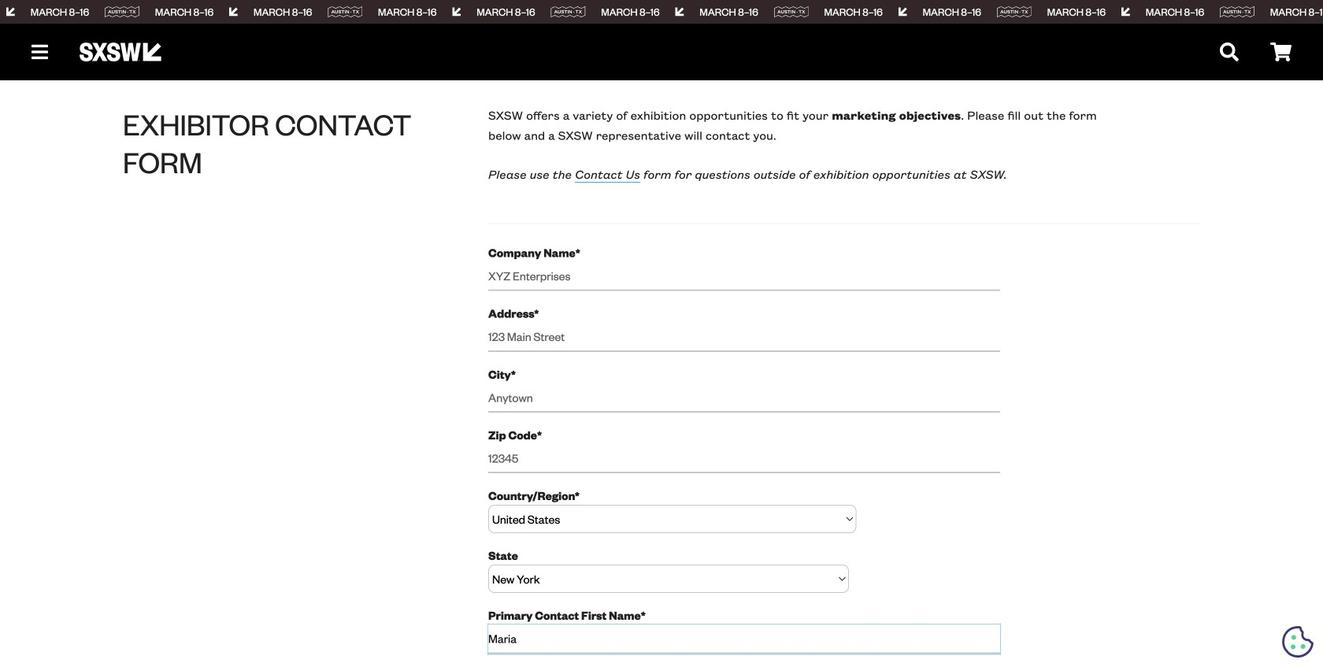 Task type: vqa. For each thing, say whether or not it's contained in the screenshot.
file field
no



Task type: describe. For each thing, give the bounding box(es) containing it.
toggle site navigation image
[[32, 43, 48, 61]]



Task type: locate. For each thing, give the bounding box(es) containing it.
None text field
[[489, 262, 1001, 291], [489, 384, 1001, 413], [489, 625, 1001, 654], [489, 262, 1001, 291], [489, 384, 1001, 413], [489, 625, 1001, 654]]

dialog
[[0, 0, 1324, 667]]

cookie preferences image
[[1283, 626, 1314, 658]]

None text field
[[489, 323, 1001, 352], [489, 444, 1001, 474], [489, 323, 1001, 352], [489, 444, 1001, 474]]

toggle site search image
[[1221, 43, 1240, 61]]

sxsw image
[[80, 43, 161, 61]]



